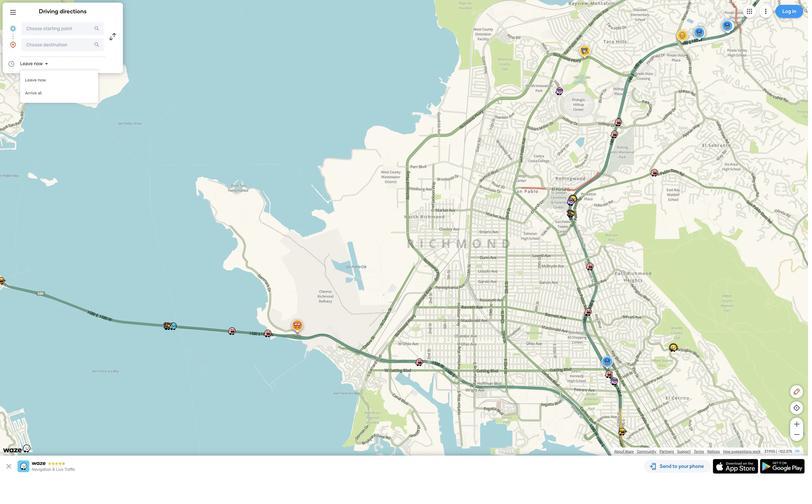 Task type: vqa. For each thing, say whether or not it's contained in the screenshot.
Driving directions
yes



Task type: locate. For each thing, give the bounding box(es) containing it.
122.375
[[779, 450, 792, 455]]

terms
[[694, 450, 704, 455]]

now
[[34, 61, 43, 67], [38, 78, 46, 83]]

driving directions
[[39, 8, 87, 15]]

clock image
[[7, 60, 15, 68]]

now up at
[[38, 78, 46, 83]]

community link
[[637, 450, 656, 455]]

current location image
[[9, 25, 17, 33]]

waze
[[625, 450, 634, 455]]

37.955
[[764, 450, 775, 455]]

now up leave now option
[[34, 61, 43, 67]]

leave now right 'clock' 'icon'
[[20, 61, 43, 67]]

how
[[723, 450, 730, 455]]

link image
[[795, 449, 800, 455]]

|
[[776, 450, 777, 455]]

about waze community partners support terms notices how suggestions work
[[614, 450, 761, 455]]

work
[[752, 450, 761, 455]]

Choose destination text field
[[21, 38, 104, 51]]

partners
[[660, 450, 674, 455]]

leave right 'clock' 'icon'
[[20, 61, 33, 67]]

37.955 | -122.375
[[764, 450, 792, 455]]

leave now
[[20, 61, 43, 67], [25, 78, 46, 83]]

community
[[637, 450, 656, 455]]

1 vertical spatial leave
[[25, 78, 37, 83]]

1 vertical spatial leave now
[[25, 78, 46, 83]]

leave now up arrive at
[[25, 78, 46, 83]]

leave up arrive
[[25, 78, 37, 83]]

how suggestions work link
[[723, 450, 761, 455]]

about waze link
[[614, 450, 634, 455]]

arrive at
[[25, 91, 42, 96]]

x image
[[5, 463, 13, 471]]

leave
[[20, 61, 33, 67], [25, 78, 37, 83]]

1 vertical spatial now
[[38, 78, 46, 83]]



Task type: describe. For each thing, give the bounding box(es) containing it.
Choose starting point text field
[[21, 22, 104, 35]]

leave inside option
[[25, 78, 37, 83]]

at
[[38, 91, 42, 96]]

zoom out image
[[793, 431, 801, 439]]

support link
[[677, 450, 691, 455]]

support
[[677, 450, 691, 455]]

pencil image
[[793, 389, 801, 396]]

-
[[778, 450, 779, 455]]

navigation
[[32, 468, 51, 473]]

traffic
[[64, 468, 75, 473]]

about
[[614, 450, 624, 455]]

partners link
[[660, 450, 674, 455]]

0 vertical spatial now
[[34, 61, 43, 67]]

now inside leave now option
[[38, 78, 46, 83]]

suggestions
[[731, 450, 752, 455]]

zoom in image
[[793, 421, 801, 429]]

&
[[52, 468, 55, 473]]

arrive at option
[[20, 87, 98, 100]]

notices link
[[707, 450, 720, 455]]

leave now option
[[20, 74, 98, 87]]

navigation & live traffic
[[32, 468, 75, 473]]

terms link
[[694, 450, 704, 455]]

0 vertical spatial leave now
[[20, 61, 43, 67]]

location image
[[9, 41, 17, 49]]

driving
[[39, 8, 58, 15]]

directions
[[60, 8, 87, 15]]

live
[[56, 468, 63, 473]]

0 vertical spatial leave
[[20, 61, 33, 67]]

notices
[[707, 450, 720, 455]]

leave now inside option
[[25, 78, 46, 83]]

arrive
[[25, 91, 37, 96]]



